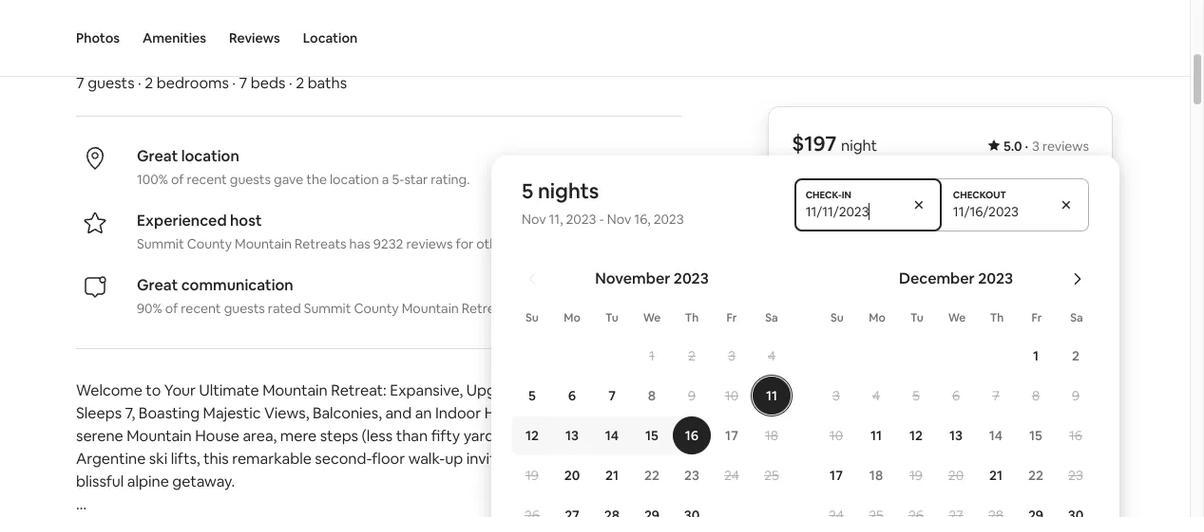 Task type: describe. For each thing, give the bounding box(es) containing it.
25
[[764, 468, 779, 485]]

views,
[[264, 404, 309, 424]]

2 12 from the left
[[910, 428, 923, 445]]

19 for first 19 button from the left
[[526, 468, 539, 485]]

airbnb service fee
[[792, 469, 919, 489]]

indoor
[[435, 404, 481, 424]]

remarkable
[[232, 450, 312, 470]]

great for great communication
[[137, 276, 178, 296]]

welcome to your ultimate mountain retreat: expansive, upgraded 2-bedroom condo sleeps 7, boasting majestic views, balconies, and an indoor hot tub! nestled in the serene mountain house area, mere steps (less than fifty yards) from the peru and argentine ski lifts, this remarkable second-floor walk-up invites you to experience a blissful alpine getaway.
[[76, 381, 674, 492]]

1 16 button from the left
[[672, 417, 712, 455]]

a inside 'welcome to your ultimate mountain retreat: expansive, upgraded 2-bedroom condo sleeps 7, boasting majestic views, balconies, and an indoor hot tub! nestled in the serene mountain house area, mere steps (less than fifty yards) from the peru and argentine ski lifts, this remarkable second-floor walk-up invites you to experience a blissful alpine getaway.'
[[643, 450, 652, 470]]

1 6 button from the left
[[552, 377, 592, 415]]

reviews button
[[229, 0, 280, 76]]

from
[[510, 427, 544, 447]]

1 vertical spatial 10 button
[[816, 417, 856, 455]]

1 tu from the left
[[606, 311, 619, 326]]

up
[[445, 450, 463, 470]]

25 button
[[752, 457, 792, 495]]

you
[[515, 450, 540, 470]]

2 15 button from the left
[[1016, 417, 1056, 455]]

1 horizontal spatial location
[[330, 171, 379, 188]]

1 vertical spatial and
[[609, 427, 635, 447]]

recent for communication
[[181, 300, 221, 317]]

2023 left "-"
[[566, 211, 596, 228]]

1 horizontal spatial to
[[544, 450, 559, 470]]

november
[[595, 269, 671, 289]]

hosted
[[243, 16, 312, 43]]

1 horizontal spatial fee
[[896, 469, 919, 489]]

has
[[349, 236, 370, 253]]

1 vertical spatial 18 button
[[856, 457, 896, 495]]

host
[[230, 211, 262, 231]]

2 down november 2023
[[688, 348, 696, 365]]

1 we from the left
[[643, 311, 661, 326]]

for
[[456, 236, 474, 253]]

1 6 from the left
[[568, 388, 576, 405]]

november 2023
[[595, 269, 709, 289]]

2 button for november 2023
[[672, 337, 712, 375]]

1 23 from the left
[[684, 468, 699, 485]]

14 for 1st 14 button
[[605, 428, 619, 445]]

2 fr from the left
[[1032, 311, 1042, 326]]

1 12 button from the left
[[512, 417, 552, 455]]

great location 100% of recent guests gave the location a 5-star rating.
[[137, 146, 470, 188]]

summit inside the great communication 90% of recent guests rated summit county mountain retreats 5-star in communication.
[[304, 300, 351, 317]]

2 left baths at the left of the page
[[296, 73, 304, 93]]

2023 right 16,
[[654, 211, 684, 228]]

second-
[[315, 450, 372, 470]]

unit
[[200, 16, 238, 43]]

house
[[195, 427, 239, 447]]

0 horizontal spatial 10 button
[[712, 377, 752, 415]]

1 th from the left
[[685, 311, 699, 326]]

$986
[[1054, 400, 1089, 420]]

90%
[[137, 300, 162, 317]]

$197 x 5 nights
[[792, 400, 893, 420]]

than
[[396, 427, 428, 447]]

1 vertical spatial the
[[620, 404, 644, 424]]

experienced host summit county mountain retreats has 9232 reviews for other places.
[[137, 211, 555, 253]]

service
[[842, 469, 892, 489]]

upgraded
[[466, 381, 537, 401]]

argentine
[[76, 450, 146, 470]]

0 vertical spatial location
[[181, 146, 239, 166]]

beds
[[251, 73, 286, 93]]

ski
[[149, 450, 167, 470]]

1 sa from the left
[[765, 311, 778, 326]]

21 for 1st 21 button from right
[[989, 468, 1003, 485]]

5.0 · 3 reviews
[[1004, 138, 1089, 155]]

$167
[[1057, 469, 1089, 489]]

2 20 button from the left
[[936, 457, 976, 495]]

1 button for november 2023
[[632, 337, 672, 375]]

5.0
[[1004, 138, 1022, 155]]

$197 night
[[792, 130, 877, 157]]

2 we from the left
[[948, 311, 966, 326]]

5 right x
[[838, 400, 847, 420]]

2 21 button from the left
[[976, 457, 1016, 495]]

7 left beds on the top
[[239, 73, 247, 93]]

7 down photos
[[76, 73, 84, 93]]

1 for november 2023
[[649, 348, 655, 365]]

reserve
[[912, 313, 969, 333]]

county inside the great communication 90% of recent guests rated summit county mountain retreats 5-star in communication.
[[354, 300, 399, 317]]

· right 5.0
[[1025, 138, 1028, 155]]

reserve button
[[792, 300, 1089, 346]]

gave
[[274, 171, 303, 188]]

experienced
[[137, 211, 227, 231]]

serene
[[76, 427, 123, 447]]

15 for first 15 button from the left
[[645, 428, 659, 445]]

floor
[[372, 450, 405, 470]]

1 horizontal spatial 11 button
[[856, 417, 896, 455]]

1 13 from the left
[[566, 428, 579, 445]]

0 vertical spatial 4 button
[[752, 337, 792, 375]]

bedrooms
[[157, 73, 229, 93]]

getaway.
[[172, 472, 235, 492]]

2 su from the left
[[831, 311, 844, 326]]

the inside great location 100% of recent guests gave the location a 5-star rating.
[[306, 171, 327, 188]]

by
[[316, 16, 341, 43]]

retreat:
[[331, 381, 387, 401]]

0 vertical spatial reviews
[[1043, 138, 1089, 155]]

1 9 from the left
[[688, 388, 696, 405]]

1 16 from the left
[[685, 428, 699, 445]]

20 for 2nd 20 button from right
[[564, 468, 580, 485]]

2 9 from the left
[[1072, 388, 1080, 405]]

great communication 90% of recent guests rated summit county mountain retreats 5-star in communication.
[[137, 276, 667, 317]]

100%
[[137, 171, 168, 188]]

0 vertical spatial 4
[[768, 348, 776, 365]]

0 vertical spatial 11 button
[[752, 377, 792, 415]]

rental
[[138, 16, 195, 43]]

11,
[[549, 211, 563, 228]]

1 vertical spatial 17
[[830, 468, 843, 485]]

photos
[[76, 29, 120, 47]]

1 button for december 2023
[[1016, 337, 1056, 375]]

airbnb service fee button
[[792, 469, 919, 489]]

alpine
[[127, 472, 169, 492]]

in inside the great communication 90% of recent guests rated summit county mountain retreats 5-star in communication.
[[555, 300, 566, 317]]

an
[[415, 404, 432, 424]]

area,
[[243, 427, 277, 447]]

location
[[303, 29, 358, 47]]

19 for first 19 button from the right
[[910, 468, 923, 485]]

2-
[[541, 381, 555, 401]]

this
[[203, 450, 229, 470]]

your
[[164, 381, 196, 401]]

· down the mountain retreats
[[138, 73, 141, 93]]

10 for the left 10 button
[[725, 388, 739, 405]]

0 horizontal spatial and
[[385, 404, 412, 424]]

other
[[477, 236, 510, 253]]

1 vertical spatial nights
[[850, 400, 893, 420]]

a inside great location 100% of recent guests gave the location a 5-star rating.
[[382, 171, 389, 188]]

2 14 button from the left
[[976, 417, 1016, 455]]

1 15 button from the left
[[632, 417, 672, 455]]

18 for 18 button to the top
[[765, 428, 778, 445]]

reviews
[[229, 29, 280, 47]]

hot
[[484, 404, 511, 424]]

amenities button
[[143, 0, 206, 76]]

2 8 button from the left
[[1016, 377, 1056, 415]]

condo
[[623, 381, 670, 401]]

2 23 button from the left
[[1056, 457, 1096, 495]]

0 horizontal spatial 11
[[766, 388, 778, 405]]

december 2023
[[899, 269, 1013, 289]]

cleaning fee
[[792, 434, 879, 454]]

0 horizontal spatial 17 button
[[712, 417, 752, 455]]

11/16/2023
[[952, 203, 1018, 221]]

county inside experienced host summit county mountain retreats has 9232 reviews for other places.
[[187, 236, 232, 253]]

mountain up ski
[[127, 427, 192, 447]]

bedroom
[[555, 381, 620, 401]]

majestic
[[203, 404, 261, 424]]

1 horizontal spatial 11
[[871, 428, 882, 445]]

MM/DD/YYYY text field
[[806, 203, 896, 221]]

welcome
[[76, 381, 142, 401]]

14 for second 14 button from the left
[[989, 428, 1003, 445]]

1 14 button from the left
[[592, 417, 632, 455]]

5 right $197 x 5 nights button
[[913, 388, 920, 405]]

0 vertical spatial 3 button
[[712, 337, 752, 375]]

balconies,
[[313, 404, 382, 424]]

steps
[[320, 427, 358, 447]]

communication
[[181, 276, 293, 296]]

2 down the mountain retreats
[[145, 73, 153, 93]]

2023 right "december"
[[978, 269, 1013, 289]]

1 vertical spatial 17 button
[[816, 457, 856, 495]]

2 tu from the left
[[911, 311, 924, 326]]

1 8 button from the left
[[632, 377, 672, 415]]

1 23 button from the left
[[672, 457, 712, 495]]



Task type: vqa. For each thing, say whether or not it's contained in the screenshot.


Task type: locate. For each thing, give the bounding box(es) containing it.
0 horizontal spatial 20
[[564, 468, 580, 485]]

guests for great communication
[[224, 300, 265, 317]]

1 horizontal spatial 23
[[1068, 468, 1083, 485]]

1 horizontal spatial 8
[[1032, 388, 1040, 405]]

of
[[171, 171, 184, 188], [165, 300, 178, 317]]

0 horizontal spatial 6
[[568, 388, 576, 405]]

mountain inside the great communication 90% of recent guests rated summit county mountain retreats 5-star in communication.
[[402, 300, 459, 317]]

1 vertical spatial $197
[[792, 400, 824, 420]]

to
[[146, 381, 161, 401], [544, 450, 559, 470]]

22 for 2nd '22' 'button' from the right
[[644, 468, 660, 485]]

1 button up condo at the bottom of page
[[632, 337, 672, 375]]

0 horizontal spatial 22
[[644, 468, 660, 485]]

1 button up $986
[[1016, 337, 1056, 375]]

0 horizontal spatial in
[[555, 300, 566, 317]]

guests
[[88, 73, 135, 93], [230, 171, 271, 188], [224, 300, 265, 317]]

1 horizontal spatial nights
[[850, 400, 893, 420]]

1 vertical spatial to
[[544, 450, 559, 470]]

great up 100%
[[137, 146, 178, 166]]

1 21 button from the left
[[592, 457, 632, 495]]

mountain up views,
[[262, 381, 328, 401]]

december
[[899, 269, 975, 289]]

1 for december 2023
[[1033, 348, 1039, 365]]

9 up $199
[[1072, 388, 1080, 405]]

2 2 button from the left
[[1056, 337, 1096, 375]]

$197
[[792, 130, 837, 157], [792, 400, 824, 420]]

we down december 2023
[[948, 311, 966, 326]]

10 up 24
[[725, 388, 739, 405]]

1 15 from the left
[[645, 428, 659, 445]]

1 vertical spatial location
[[330, 171, 379, 188]]

15 down condo at the bottom of page
[[645, 428, 659, 445]]

nov left 11,
[[522, 211, 546, 228]]

0 horizontal spatial 19 button
[[512, 457, 552, 495]]

1 vertical spatial 4 button
[[856, 377, 896, 415]]

fee
[[856, 434, 879, 454], [896, 469, 919, 489]]

15
[[645, 428, 659, 445], [1029, 428, 1043, 445]]

2 up $986
[[1072, 348, 1080, 365]]

blissful
[[76, 472, 124, 492]]

1 horizontal spatial reviews
[[1043, 138, 1089, 155]]

2 22 from the left
[[1028, 468, 1044, 485]]

retreats left the has
[[295, 236, 346, 253]]

guests inside the great communication 90% of recent guests rated summit county mountain retreats 5-star in communication.
[[224, 300, 265, 317]]

6 button up peru
[[552, 377, 592, 415]]

1 5 button from the left
[[512, 377, 552, 415]]

5 button right hot at the left of page
[[512, 377, 552, 415]]

18 down cleaning fee button
[[870, 468, 883, 485]]

1 horizontal spatial 16 button
[[1056, 417, 1096, 455]]

2 19 button from the left
[[896, 457, 936, 495]]

fifty
[[431, 427, 460, 447]]

11 down $197 x 5 nights
[[871, 428, 882, 445]]

20 down peru
[[564, 468, 580, 485]]

summit inside experienced host summit county mountain retreats has 9232 reviews for other places.
[[137, 236, 184, 253]]

2 15 from the left
[[1029, 428, 1043, 445]]

2 sa from the left
[[1070, 311, 1083, 326]]

5- down places.
[[516, 300, 529, 317]]

nights
[[538, 178, 599, 204], [850, 400, 893, 420]]

10 down x
[[830, 428, 843, 445]]

x
[[827, 400, 835, 420]]

0 vertical spatial star
[[404, 171, 428, 188]]

6 button down "reserve" button
[[936, 377, 976, 415]]

$197 x 5 nights button
[[792, 400, 893, 420]]

2 th from the left
[[990, 311, 1004, 326]]

county inside entire rental unit hosted by summit county mountain retreats 7 guests · 2 bedrooms · 7 beds · 2 baths
[[426, 16, 498, 43]]

2 nov from the left
[[607, 211, 631, 228]]

5 left the 2-
[[529, 388, 536, 405]]

0 horizontal spatial star
[[404, 171, 428, 188]]

0 horizontal spatial 1 button
[[632, 337, 672, 375]]

21 button down peru
[[592, 457, 632, 495]]

16
[[685, 428, 699, 445], [1069, 428, 1083, 445]]

entire rental unit hosted by summit county mountain retreats 7 guests · 2 bedrooms · 7 beds · 2 baths
[[76, 16, 498, 93]]

night
[[841, 136, 877, 156]]

17
[[725, 428, 738, 445], [830, 468, 843, 485]]

1 9 button from the left
[[672, 377, 712, 415]]

17 up 24
[[725, 428, 738, 445]]

$199
[[1056, 434, 1089, 454]]

1 horizontal spatial 8 button
[[1016, 377, 1056, 415]]

0 horizontal spatial 15 button
[[632, 417, 672, 455]]

great inside the great communication 90% of recent guests rated summit county mountain retreats 5-star in communication.
[[137, 276, 178, 296]]

nights right x
[[850, 400, 893, 420]]

1 horizontal spatial 20 button
[[936, 457, 976, 495]]

the down nestled
[[547, 427, 571, 447]]

yards)
[[464, 427, 506, 447]]

15 left $199
[[1029, 428, 1043, 445]]

mountain down host
[[235, 236, 292, 253]]

2 6 button from the left
[[936, 377, 976, 415]]

0 vertical spatial great
[[137, 146, 178, 166]]

23 button left 24
[[672, 457, 712, 495]]

great
[[137, 146, 178, 166], [137, 276, 178, 296]]

11 left x
[[766, 388, 778, 405]]

15 for 1st 15 button from right
[[1029, 428, 1043, 445]]

1 great from the top
[[137, 146, 178, 166]]

sleeps
[[76, 404, 122, 424]]

0 vertical spatial to
[[146, 381, 161, 401]]

reviews inside experienced host summit county mountain retreats has 9232 reviews for other places.
[[406, 236, 453, 253]]

experience
[[562, 450, 640, 470]]

1 mo from the left
[[564, 311, 580, 326]]

0 horizontal spatial 8
[[648, 388, 656, 405]]

nestled
[[547, 404, 601, 424]]

guests down communication
[[224, 300, 265, 317]]

2 horizontal spatial 3
[[1032, 138, 1040, 155]]

1 horizontal spatial 19 button
[[896, 457, 936, 495]]

0 vertical spatial 10 button
[[712, 377, 752, 415]]

guests left gave
[[230, 171, 271, 188]]

4
[[768, 348, 776, 365], [872, 388, 880, 405]]

20 for second 20 button from the left
[[948, 468, 964, 485]]

9 button right condo at the bottom of page
[[672, 377, 712, 415]]

14 left $199
[[989, 428, 1003, 445]]

1 19 from the left
[[526, 468, 539, 485]]

7,
[[125, 404, 135, 424]]

ultimate
[[199, 381, 259, 401]]

2 8 from the left
[[1032, 388, 1040, 405]]

rating.
[[431, 171, 470, 188]]

22 for 1st '22' 'button' from the right
[[1028, 468, 1044, 485]]

great inside great location 100% of recent guests gave the location a 5-star rating.
[[137, 146, 178, 166]]

16 button up 24 "button" on the right bottom of the page
[[672, 417, 712, 455]]

5 up places.
[[522, 178, 533, 204]]

18 button
[[752, 417, 792, 455], [856, 457, 896, 495]]

5 button
[[512, 377, 552, 415], [896, 377, 936, 415]]

1 vertical spatial 11
[[871, 428, 882, 445]]

1 fr from the left
[[727, 311, 737, 326]]

-
[[599, 211, 604, 228]]

12 button up the airbnb service fee button at bottom
[[896, 417, 936, 455]]

18 for the bottommost 18 button
[[870, 468, 883, 485]]

2 1 button from the left
[[1016, 337, 1056, 375]]

1 $197 from the top
[[792, 130, 837, 157]]

lifts,
[[171, 450, 200, 470]]

fee up service
[[856, 434, 879, 454]]

1 2 button from the left
[[672, 337, 712, 375]]

5 nights nov 11, 2023 - nov 16, 2023
[[522, 178, 684, 228]]

1 20 from the left
[[564, 468, 580, 485]]

1 horizontal spatial 21
[[989, 468, 1003, 485]]

1 21 from the left
[[605, 468, 619, 485]]

$197 for $197 x 5 nights
[[792, 400, 824, 420]]

1 14 from the left
[[605, 428, 619, 445]]

1 12 from the left
[[526, 428, 539, 445]]

0 vertical spatial 11
[[766, 388, 778, 405]]

2 mo from the left
[[869, 311, 886, 326]]

1 horizontal spatial 14 button
[[976, 417, 1016, 455]]

1 button
[[632, 337, 672, 375], [1016, 337, 1056, 375]]

reviews right 5.0
[[1043, 138, 1089, 155]]

5 button right $197 x 5 nights button
[[896, 377, 936, 415]]

1 horizontal spatial 12
[[910, 428, 923, 445]]

1 vertical spatial county
[[187, 236, 232, 253]]

in inside 'welcome to your ultimate mountain retreat: expansive, upgraded 2-bedroom condo sleeps 7, boasting majestic views, balconies, and an indoor hot tub! nestled in the serene mountain house area, mere steps (less than fifty yards) from the peru and argentine ski lifts, this remarkable second-floor walk-up invites you to experience a blissful alpine getaway.'
[[605, 404, 617, 424]]

2 16 button from the left
[[1056, 417, 1096, 455]]

0 horizontal spatial 18 button
[[752, 417, 792, 455]]

the right gave
[[306, 171, 327, 188]]

of inside great location 100% of recent guests gave the location a 5-star rating.
[[171, 171, 184, 188]]

mo up bedroom
[[564, 311, 580, 326]]

tub!
[[514, 404, 544, 424]]

reviews left for
[[406, 236, 453, 253]]

24
[[724, 468, 739, 485]]

entire
[[76, 16, 134, 43]]

boasting
[[139, 404, 200, 424]]

12 down tub!
[[526, 428, 539, 445]]

8 right bedroom
[[648, 388, 656, 405]]

1 horizontal spatial su
[[831, 311, 844, 326]]

2 14 from the left
[[989, 428, 1003, 445]]

a
[[382, 171, 389, 188], [643, 450, 652, 470]]

1 19 button from the left
[[512, 457, 552, 495]]

4 button
[[752, 337, 792, 375], [856, 377, 896, 415]]

0 vertical spatial guests
[[88, 73, 135, 93]]

2023
[[566, 211, 596, 228], [654, 211, 684, 228], [674, 269, 709, 289], [978, 269, 1013, 289]]

3
[[1032, 138, 1040, 155], [728, 348, 736, 365], [833, 388, 840, 405]]

0 vertical spatial 18 button
[[752, 417, 792, 455]]

0 horizontal spatial 14
[[605, 428, 619, 445]]

Add date text field
[[953, 203, 1044, 221]]

11 button left x
[[752, 377, 792, 415]]

1 horizontal spatial 6
[[952, 388, 960, 405]]

th right reserve
[[990, 311, 1004, 326]]

location
[[181, 146, 239, 166], [330, 171, 379, 188]]

nights inside 5 nights nov 11, 2023 - nov 16, 2023
[[538, 178, 599, 204]]

(less
[[362, 427, 393, 447]]

0 horizontal spatial 21
[[605, 468, 619, 485]]

2 button for december 2023
[[1056, 337, 1096, 375]]

2 13 from the left
[[950, 428, 963, 445]]

0 horizontal spatial 3 button
[[712, 337, 752, 375]]

2 $197 from the top
[[792, 400, 824, 420]]

walk-
[[408, 450, 445, 470]]

guests inside great location 100% of recent guests gave the location a 5-star rating.
[[230, 171, 271, 188]]

3 for bottommost 3 button
[[833, 388, 840, 405]]

guests for great location
[[230, 171, 271, 188]]

1 20 button from the left
[[552, 457, 592, 495]]

1 horizontal spatial the
[[547, 427, 571, 447]]

17 button
[[712, 417, 752, 455], [816, 457, 856, 495]]

recent inside the great communication 90% of recent guests rated summit county mountain retreats 5-star in communication.
[[181, 300, 221, 317]]

guests down photos
[[88, 73, 135, 93]]

5 inside 5 nights nov 11, 2023 - nov 16, 2023
[[522, 178, 533, 204]]

1 22 from the left
[[644, 468, 660, 485]]

0 horizontal spatial su
[[526, 311, 539, 326]]

2 button down november 2023
[[672, 337, 712, 375]]

rated
[[268, 300, 301, 317]]

16 button
[[672, 417, 712, 455], [1056, 417, 1096, 455]]

0 horizontal spatial 2 button
[[672, 337, 712, 375]]

0 horizontal spatial tu
[[606, 311, 619, 326]]

0 horizontal spatial to
[[146, 381, 161, 401]]

1 1 button from the left
[[632, 337, 672, 375]]

15 button
[[632, 417, 672, 455], [1016, 417, 1056, 455]]

17 button up 24 "button" on the right bottom of the page
[[712, 417, 752, 455]]

3 for 3 button to the top
[[728, 348, 736, 365]]

mountain retreats
[[76, 41, 257, 67]]

1 vertical spatial fee
[[896, 469, 919, 489]]

11
[[766, 388, 778, 405], [871, 428, 882, 445]]

summit right rated
[[304, 300, 351, 317]]

23
[[684, 468, 699, 485], [1068, 468, 1083, 485]]

calendar application
[[491, 249, 1204, 518]]

1 13 button from the left
[[552, 417, 592, 455]]

23 button
[[672, 457, 712, 495], [1056, 457, 1096, 495]]

23 left 24
[[684, 468, 699, 485]]

0 horizontal spatial county
[[187, 236, 232, 253]]

2 great from the top
[[137, 276, 178, 296]]

5- inside the great communication 90% of recent guests rated summit county mountain retreats 5-star in communication.
[[516, 300, 529, 317]]

9
[[688, 388, 696, 405], [1072, 388, 1080, 405]]

$197 left x
[[792, 400, 824, 420]]

to left your
[[146, 381, 161, 401]]

mere
[[280, 427, 317, 447]]

mountain inside experienced host summit county mountain retreats has 9232 reviews for other places.
[[235, 236, 292, 253]]

1 horizontal spatial 9 button
[[1056, 377, 1096, 415]]

1 horizontal spatial 9
[[1072, 388, 1080, 405]]

2 9 button from the left
[[1056, 377, 1096, 415]]

2 vertical spatial 3
[[833, 388, 840, 405]]

1 vertical spatial recent
[[181, 300, 221, 317]]

1 horizontal spatial 15
[[1029, 428, 1043, 445]]

1 horizontal spatial 22 button
[[1016, 457, 1056, 495]]

2 5 button from the left
[[896, 377, 936, 415]]

su down places.
[[526, 311, 539, 326]]

1 vertical spatial in
[[605, 404, 617, 424]]

1 vertical spatial reviews
[[406, 236, 453, 253]]

· left beds on the top
[[232, 73, 236, 93]]

1 horizontal spatial 19
[[910, 468, 923, 485]]

amenities
[[143, 29, 206, 47]]

9 right condo at the bottom of page
[[688, 388, 696, 405]]

1 vertical spatial 5-
[[516, 300, 529, 317]]

nov right "-"
[[607, 211, 631, 228]]

3 button
[[712, 337, 752, 375], [816, 377, 856, 415]]

a up the 9232
[[382, 171, 389, 188]]

0 vertical spatial fee
[[856, 434, 879, 454]]

21 for 2nd 21 button from the right
[[605, 468, 619, 485]]

mo
[[564, 311, 580, 326], [869, 311, 886, 326]]

retreats inside experienced host summit county mountain retreats has 9232 reviews for other places.
[[295, 236, 346, 253]]

· right beds on the top
[[289, 73, 292, 93]]

1 su from the left
[[526, 311, 539, 326]]

star left rating.
[[404, 171, 428, 188]]

airbnb
[[792, 469, 839, 489]]

10 button
[[712, 377, 752, 415], [816, 417, 856, 455]]

location up experienced host summit county mountain retreats has 9232 reviews for other places.
[[330, 171, 379, 188]]

1 horizontal spatial retreats
[[462, 300, 513, 317]]

0 vertical spatial the
[[306, 171, 327, 188]]

recent inside great location 100% of recent guests gave the location a 5-star rating.
[[187, 171, 227, 188]]

recent for location
[[187, 171, 227, 188]]

0 horizontal spatial 12
[[526, 428, 539, 445]]

0 horizontal spatial 14 button
[[592, 417, 632, 455]]

guests inside entire rental unit hosted by summit county mountain retreats 7 guests · 2 bedrooms · 7 beds · 2 baths
[[88, 73, 135, 93]]

1 horizontal spatial and
[[609, 427, 635, 447]]

2 button up $986
[[1056, 337, 1096, 375]]

11/11/2023
[[803, 203, 867, 221]]

12 button
[[512, 417, 552, 455], [896, 417, 936, 455]]

7 left condo at the bottom of page
[[608, 388, 616, 405]]

19 right service
[[910, 468, 923, 485]]

13
[[566, 428, 579, 445], [950, 428, 963, 445]]

1 nov from the left
[[522, 211, 546, 228]]

of for communication
[[165, 300, 178, 317]]

1 horizontal spatial 2 button
[[1056, 337, 1096, 375]]

22 button left 24
[[632, 457, 672, 495]]

1 8 from the left
[[648, 388, 656, 405]]

star inside great location 100% of recent guests gave the location a 5-star rating.
[[404, 171, 428, 188]]

the down condo at the bottom of page
[[620, 404, 644, 424]]

great up 90%
[[137, 276, 178, 296]]

2 7 button from the left
[[976, 377, 1016, 415]]

9 button up $199
[[1056, 377, 1096, 415]]

cleaning
[[792, 434, 853, 454]]

22
[[644, 468, 660, 485], [1028, 468, 1044, 485]]

16 button up $167 at bottom right
[[1056, 417, 1096, 455]]

1 horizontal spatial 1 button
[[1016, 337, 1056, 375]]

sa
[[765, 311, 778, 326], [1070, 311, 1083, 326]]

0 horizontal spatial reviews
[[406, 236, 453, 253]]

10 for the bottom 10 button
[[830, 428, 843, 445]]

2 13 button from the left
[[936, 417, 976, 455]]

19
[[526, 468, 539, 485], [910, 468, 923, 485]]

2 vertical spatial the
[[547, 427, 571, 447]]

0 vertical spatial of
[[171, 171, 184, 188]]

0 vertical spatial 17
[[725, 428, 738, 445]]

2 12 button from the left
[[896, 417, 936, 455]]

0 vertical spatial a
[[382, 171, 389, 188]]

star down places.
[[529, 300, 552, 317]]

5- inside great location 100% of recent guests gave the location a 5-star rating.
[[392, 171, 404, 188]]

2 19 from the left
[[910, 468, 923, 485]]

1 vertical spatial 3 button
[[816, 377, 856, 415]]

0 horizontal spatial 20 button
[[552, 457, 592, 495]]

0 vertical spatial 10
[[725, 388, 739, 405]]

1 vertical spatial guests
[[230, 171, 271, 188]]

2 20 from the left
[[948, 468, 964, 485]]

retreats inside the great communication 90% of recent guests rated summit county mountain retreats 5-star in communication.
[[462, 300, 513, 317]]

7
[[76, 73, 84, 93], [239, 73, 247, 93], [608, 388, 616, 405], [992, 388, 1000, 405]]

th down november 2023
[[685, 311, 699, 326]]

15 button down condo at the bottom of page
[[632, 417, 672, 455]]

1 1 from the left
[[649, 348, 655, 365]]

0 horizontal spatial 13 button
[[552, 417, 592, 455]]

16,
[[634, 211, 651, 228]]

0 vertical spatial 17 button
[[712, 417, 752, 455]]

20 button down peru
[[552, 457, 592, 495]]

2
[[145, 73, 153, 93], [296, 73, 304, 93], [688, 348, 696, 365], [1072, 348, 1080, 365]]

1 horizontal spatial 5-
[[516, 300, 529, 317]]

1 horizontal spatial a
[[643, 450, 652, 470]]

17 down cleaning fee button
[[830, 468, 843, 485]]

retreats down other
[[462, 300, 513, 317]]

0 horizontal spatial 17
[[725, 428, 738, 445]]

0 horizontal spatial th
[[685, 311, 699, 326]]

1 22 button from the left
[[632, 457, 672, 495]]

th
[[685, 311, 699, 326], [990, 311, 1004, 326]]

21 button left $167 at bottom right
[[976, 457, 1016, 495]]

1 horizontal spatial 4
[[872, 388, 880, 405]]

7 left $986
[[992, 388, 1000, 405]]

of inside the great communication 90% of recent guests rated summit county mountain retreats 5-star in communication.
[[165, 300, 178, 317]]

1 7 button from the left
[[592, 377, 632, 415]]

to right you
[[544, 450, 559, 470]]

and left an
[[385, 404, 412, 424]]

2 23 from the left
[[1068, 468, 1083, 485]]

0 horizontal spatial 9 button
[[672, 377, 712, 415]]

18 button down cleaning fee button
[[856, 457, 896, 495]]

0 horizontal spatial 4
[[768, 348, 776, 365]]

great for great location
[[137, 146, 178, 166]]

23 down $199
[[1068, 468, 1083, 485]]

communication.
[[569, 300, 667, 317]]

1 horizontal spatial we
[[948, 311, 966, 326]]

places.
[[513, 236, 555, 253]]

19 down from
[[526, 468, 539, 485]]

2 16 from the left
[[1069, 428, 1083, 445]]

peru
[[574, 427, 605, 447]]

photos button
[[76, 0, 120, 76]]

18 up 25
[[765, 428, 778, 445]]

1 horizontal spatial 1
[[1033, 348, 1039, 365]]

retreats
[[295, 236, 346, 253], [462, 300, 513, 317]]

2 6 from the left
[[952, 388, 960, 405]]

mountain down for
[[402, 300, 459, 317]]

a right the experience
[[643, 450, 652, 470]]

location button
[[303, 0, 358, 76]]

0 horizontal spatial 23
[[684, 468, 699, 485]]

0 horizontal spatial 3
[[728, 348, 736, 365]]

5- left rating.
[[392, 171, 404, 188]]

we down november 2023
[[643, 311, 661, 326]]

20
[[564, 468, 580, 485], [948, 468, 964, 485]]

6 button
[[552, 377, 592, 415], [936, 377, 976, 415]]

cleaning fee button
[[792, 434, 879, 454]]

of for location
[[171, 171, 184, 188]]

2023 right november
[[674, 269, 709, 289]]

1 horizontal spatial 23 button
[[1056, 457, 1096, 495]]

2 22 button from the left
[[1016, 457, 1056, 495]]

summit inside entire rental unit hosted by summit county mountain retreats 7 guests · 2 bedrooms · 7 beds · 2 baths
[[345, 16, 421, 43]]

mo left reserve
[[869, 311, 886, 326]]

·
[[138, 73, 141, 93], [232, 73, 236, 93], [289, 73, 292, 93], [1025, 138, 1028, 155]]

summit right by
[[345, 16, 421, 43]]

nights up 11,
[[538, 178, 599, 204]]

22 button left $167 at bottom right
[[1016, 457, 1056, 495]]

22 right the experience
[[644, 468, 660, 485]]

21 left $167 at bottom right
[[989, 468, 1003, 485]]

2 21 from the left
[[989, 468, 1003, 485]]

$197 for $197 night
[[792, 130, 837, 157]]

1 horizontal spatial 4 button
[[856, 377, 896, 415]]

$197 left night
[[792, 130, 837, 157]]

star inside the great communication 90% of recent guests rated summit county mountain retreats 5-star in communication.
[[529, 300, 552, 317]]

invites
[[466, 450, 511, 470]]

2 vertical spatial guests
[[224, 300, 265, 317]]

recent down communication
[[181, 300, 221, 317]]

2 1 from the left
[[1033, 348, 1039, 365]]



